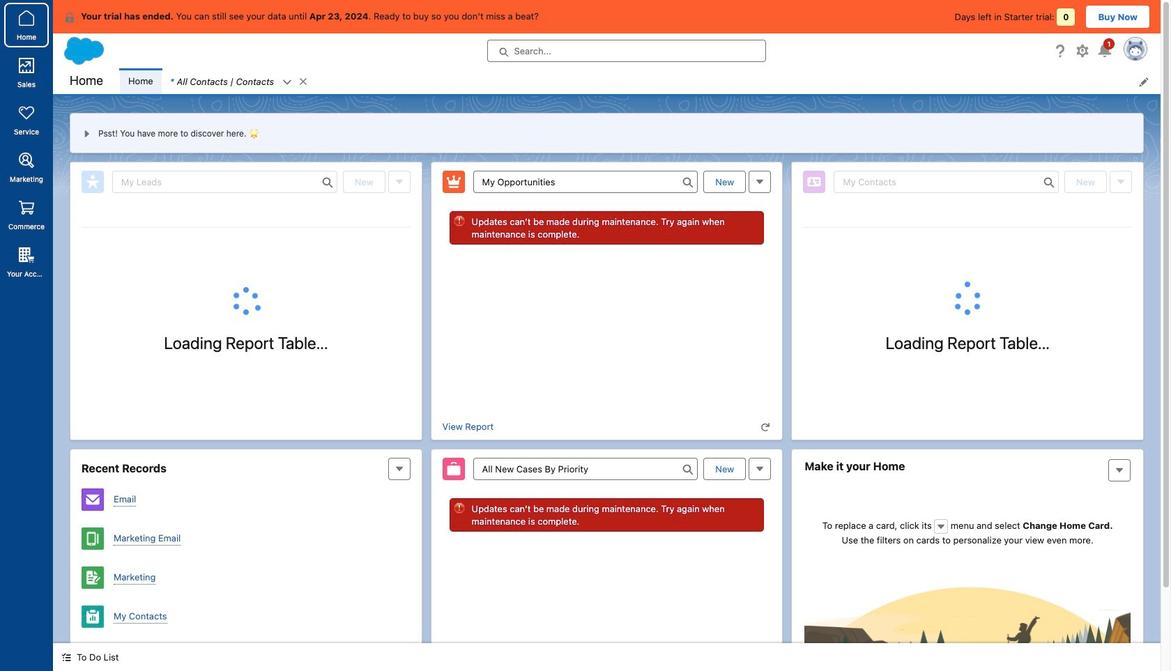 Task type: locate. For each thing, give the bounding box(es) containing it.
text default image
[[64, 12, 75, 23], [282, 77, 292, 87], [61, 653, 71, 662]]

error image
[[454, 215, 465, 227]]

1 vertical spatial text default image
[[761, 422, 770, 432]]

2 vertical spatial text default image
[[61, 653, 71, 662]]

2 horizontal spatial text default image
[[936, 522, 946, 532]]

2 grid from the left
[[803, 227, 1132, 228]]

error image
[[454, 503, 465, 514]]

1 horizontal spatial text default image
[[761, 422, 770, 432]]

list item
[[162, 68, 314, 94]]

list
[[120, 68, 1161, 94]]

engagement channel type image
[[82, 489, 104, 511]]

0 horizontal spatial grid
[[82, 227, 410, 228]]

text default image
[[298, 77, 308, 86], [761, 422, 770, 432], [936, 522, 946, 532]]

1 horizontal spatial grid
[[803, 227, 1132, 228]]

grid
[[82, 227, 410, 228], [803, 227, 1132, 228]]

communication subscription channel type image
[[82, 528, 104, 550]]

1 vertical spatial text default image
[[282, 77, 292, 87]]

0 vertical spatial text default image
[[298, 77, 308, 86]]



Task type: describe. For each thing, give the bounding box(es) containing it.
report image
[[82, 606, 104, 628]]

1 grid from the left
[[82, 227, 410, 228]]

0 horizontal spatial text default image
[[298, 77, 308, 86]]

2 vertical spatial text default image
[[936, 522, 946, 532]]

0 vertical spatial text default image
[[64, 12, 75, 23]]

communication subscription image
[[82, 567, 104, 589]]

account image
[[82, 645, 104, 667]]



Task type: vqa. For each thing, say whether or not it's contained in the screenshot.
'Grid' to the left
yes



